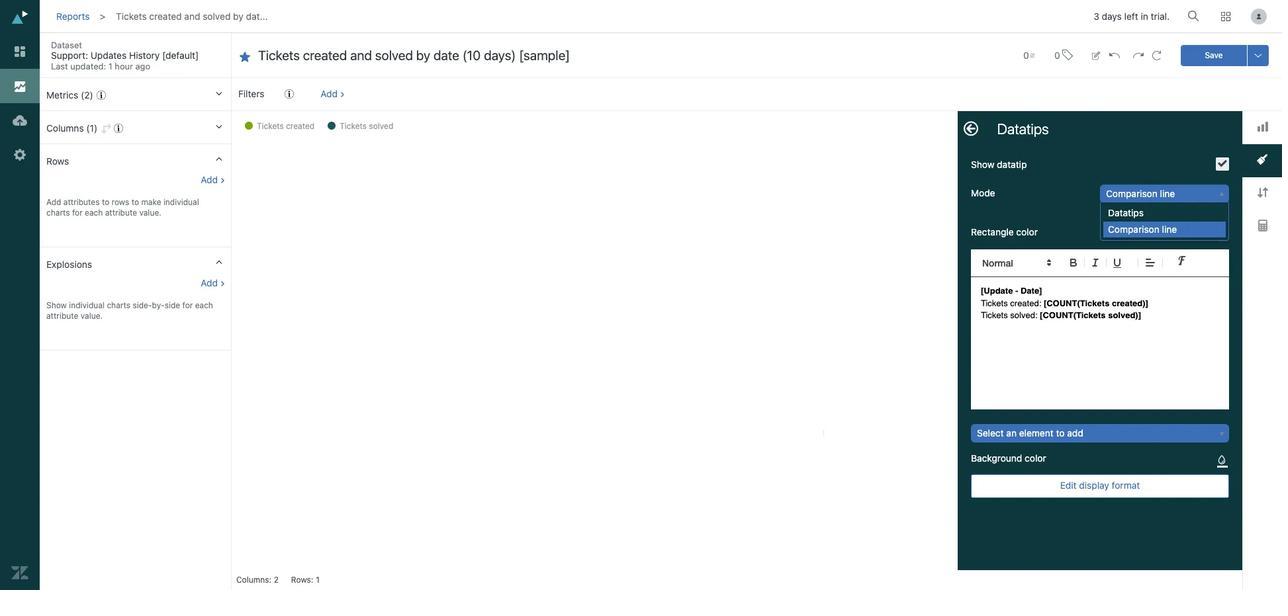 Task type: vqa. For each thing, say whether or not it's contained in the screenshot.
leftmost created
yes



Task type: locate. For each thing, give the bounding box(es) containing it.
individual inside the add attributes to rows to make individual charts for each attribute value.
[[163, 197, 199, 207]]

individual right the make
[[163, 197, 199, 207]]

mode
[[971, 187, 995, 199]]

tickets for tickets created
[[257, 121, 284, 131]]

comparison
[[1106, 188, 1158, 199], [1108, 223, 1160, 235]]

1 horizontal spatial charts
[[107, 301, 130, 311]]

0 horizontal spatial value.
[[81, 311, 103, 321]]

0 vertical spatial for
[[72, 208, 83, 218]]

datatips
[[998, 120, 1049, 138], [1108, 207, 1144, 219]]

for down the attributes
[[72, 208, 83, 218]]

[count(tickets
[[1044, 298, 1110, 308], [1040, 311, 1106, 321]]

and
[[184, 11, 200, 22]]

charts inside show individual charts side-by-side for each attribute value.
[[107, 301, 130, 311]]

color down element
[[1025, 453, 1047, 464]]

1 horizontal spatial show
[[971, 159, 995, 170]]

charts
[[46, 208, 70, 218], [107, 301, 130, 311]]

created
[[149, 11, 182, 22], [286, 121, 315, 131]]

select
[[977, 427, 1004, 439]]

background color
[[971, 453, 1047, 464]]

days
[[1102, 11, 1122, 22]]

1 vertical spatial comparison
[[1108, 223, 1160, 235]]

show for show individual charts side-by-side for each attribute value.
[[46, 301, 67, 311]]

[update
[[981, 286, 1013, 296]]

line down the datatips option at top right
[[1162, 223, 1177, 235]]

0 vertical spatial color
[[1017, 227, 1038, 238]]

1 vertical spatial datatips
[[1108, 207, 1144, 219]]

0 horizontal spatial attribute
[[46, 311, 78, 321]]

1 vertical spatial charts
[[107, 301, 130, 311]]

0 horizontal spatial solved
[[203, 11, 231, 22]]

an
[[1007, 427, 1017, 439]]

[update - date] tickets created: [count(tickets created)] tickets solved: [count(tickets solved)]
[[981, 286, 1149, 321]]

each inside the add attributes to rows to make individual charts for each attribute value.
[[85, 208, 103, 218]]

comparison inside "link"
[[1106, 188, 1158, 199]]

individual
[[163, 197, 199, 207], [69, 301, 105, 311]]

value. inside the add attributes to rows to make individual charts for each attribute value.
[[139, 208, 161, 218]]

dashboard image
[[11, 43, 28, 60]]

1 vertical spatial color
[[1025, 453, 1047, 464]]

tickets created
[[257, 121, 315, 131]]

format
[[1112, 480, 1140, 491]]

[count(tickets down date]
[[1040, 311, 1106, 321]]

for right side
[[182, 301, 193, 311]]

1 vertical spatial attribute
[[46, 311, 78, 321]]

reports image
[[11, 77, 28, 95]]

1 horizontal spatial for
[[182, 301, 193, 311]]

value. down "explosions" at the left top
[[81, 311, 103, 321]]

show down "explosions" at the left top
[[46, 301, 67, 311]]

None text field
[[258, 47, 997, 64]]

open in-app guide image right (1)
[[114, 124, 123, 133]]

display
[[1079, 480, 1110, 491]]

line inside datatips comparison line
[[1162, 223, 1177, 235]]

0 horizontal spatial to
[[102, 197, 109, 207]]

1 horizontal spatial created
[[286, 121, 315, 131]]

columns (1)
[[46, 122, 97, 134]]

columns
[[46, 122, 84, 134]]

rows: 1
[[291, 575, 320, 585]]

comparison line link
[[1101, 186, 1229, 203]]

tickets solved
[[340, 121, 393, 131]]

0 horizontal spatial datatips
[[998, 120, 1049, 138]]

datatips option
[[1104, 205, 1226, 221]]

1 vertical spatial created
[[286, 121, 315, 131]]

1 horizontal spatial individual
[[163, 197, 199, 207]]

0 vertical spatial line
[[1160, 188, 1175, 199]]

italic image
[[1088, 255, 1104, 271]]

0 vertical spatial individual
[[163, 197, 199, 207]]

comparison line option
[[1104, 221, 1226, 238]]

1 vertical spatial for
[[182, 301, 193, 311]]

datatips inside datatips comparison line
[[1108, 207, 1144, 219]]

datatips up datatip
[[998, 120, 1049, 138]]

1 horizontal spatial each
[[195, 301, 213, 311]]

explosions
[[46, 259, 92, 270]]

rectangle color
[[971, 227, 1038, 238]]

0 vertical spatial attribute
[[105, 208, 137, 218]]

1 vertical spatial individual
[[69, 301, 105, 311]]

2 horizontal spatial to
[[1056, 427, 1065, 439]]

tickets created and solved by dat...
[[116, 11, 268, 22]]

attribute inside the add attributes to rows to make individual charts for each attribute value.
[[105, 208, 137, 218]]

comparison down the datatips option at top right
[[1108, 223, 1160, 235]]

to left add
[[1056, 427, 1065, 439]]

0 vertical spatial charts
[[46, 208, 70, 218]]

attribute down rows
[[105, 208, 137, 218]]

value. down the make
[[139, 208, 161, 218]]

value.
[[139, 208, 161, 218], [81, 311, 103, 321]]

color right rectangle
[[1017, 227, 1038, 238]]

each inside show individual charts side-by-side for each attribute value.
[[195, 301, 213, 311]]

tickets
[[116, 11, 147, 22], [257, 121, 284, 131], [340, 121, 367, 131], [981, 298, 1008, 308], [981, 311, 1008, 321]]

comparison up datatips comparison line
[[1106, 188, 1158, 199]]

element
[[1019, 427, 1054, 439]]

add inside the add attributes to rows to make individual charts for each attribute value.
[[46, 197, 61, 207]]

0 vertical spatial value.
[[139, 208, 161, 218]]

to
[[102, 197, 109, 207], [132, 197, 139, 207], [1056, 427, 1065, 439]]

by-
[[152, 301, 165, 311]]

to right rows
[[132, 197, 139, 207]]

0 horizontal spatial created
[[149, 11, 182, 22]]

0 horizontal spatial for
[[72, 208, 83, 218]]

show inside show individual charts side-by-side for each attribute value.
[[46, 301, 67, 311]]

individual inside show individual charts side-by-side for each attribute value.
[[69, 301, 105, 311]]

arrows image
[[1258, 188, 1268, 198]]

1 vertical spatial value.
[[81, 311, 103, 321]]

comparison inside datatips comparison line
[[1108, 223, 1160, 235]]

0 horizontal spatial charts
[[46, 208, 70, 218]]

to inside select an element to add link
[[1056, 427, 1065, 439]]

metrics
[[46, 89, 78, 101]]

open in-app guide image
[[285, 89, 294, 99], [114, 124, 123, 133]]

list box
[[1101, 205, 1226, 238]]

save
[[1205, 50, 1223, 60]]

normal
[[983, 258, 1013, 269]]

[count(tickets down bold image
[[1044, 298, 1110, 308]]

0 horizontal spatial each
[[85, 208, 103, 218]]

open in-app guide image up tickets created
[[285, 89, 294, 99]]

list box containing datatips
[[1101, 205, 1226, 238]]

color
[[1017, 227, 1038, 238], [1025, 453, 1047, 464]]

0 vertical spatial datatips
[[998, 120, 1049, 138]]

1 vertical spatial line
[[1162, 223, 1177, 235]]

0 vertical spatial each
[[85, 208, 103, 218]]

attribute down "explosions" at the left top
[[46, 311, 78, 321]]

1 horizontal spatial attribute
[[105, 208, 137, 218]]

0 horizontal spatial show
[[46, 301, 67, 311]]

1 vertical spatial solved
[[369, 121, 393, 131]]

0 vertical spatial comparison
[[1106, 188, 1158, 199]]

0 button
[[1049, 41, 1079, 70]]

each
[[85, 208, 103, 218], [195, 301, 213, 311]]

bold image
[[1066, 255, 1082, 271]]

1 vertical spatial each
[[195, 301, 213, 311]]

each right side
[[195, 301, 213, 311]]

rows
[[46, 156, 69, 167]]

save button
[[1181, 45, 1247, 66]]

show up mode
[[971, 159, 995, 170]]

zendesk image
[[11, 565, 28, 582]]

show
[[971, 159, 995, 170], [46, 301, 67, 311]]

tickets for tickets solved
[[340, 121, 367, 131]]

arrow left3 image
[[964, 121, 979, 136]]

columns: 2
[[236, 575, 279, 585]]

checkmark image
[[1218, 159, 1227, 168]]

1 vertical spatial open in-app guide image
[[114, 124, 123, 133]]

datatips comparison line
[[1108, 207, 1177, 235]]

date]
[[1021, 286, 1042, 296]]

datatips down comparison line
[[1108, 207, 1144, 219]]

add
[[1067, 427, 1084, 439]]

columns:
[[236, 575, 271, 585]]

show datatip
[[971, 159, 1027, 170]]

1 horizontal spatial open in-app guide image
[[285, 89, 294, 99]]

0 vertical spatial [count(tickets
[[1044, 298, 1110, 308]]

make
[[141, 197, 161, 207]]

0 vertical spatial open in-app guide image
[[285, 89, 294, 99]]

attribute
[[105, 208, 137, 218], [46, 311, 78, 321]]

0 vertical spatial created
[[149, 11, 182, 22]]

2
[[274, 575, 279, 585]]

0 horizontal spatial individual
[[69, 301, 105, 311]]

save group
[[1181, 45, 1269, 66]]

1 horizontal spatial value.
[[139, 208, 161, 218]]

zendesk products image
[[1222, 12, 1231, 21]]

attributes
[[63, 197, 100, 207]]

-
[[1016, 286, 1018, 296]]

line
[[1160, 188, 1175, 199], [1162, 223, 1177, 235]]

left
[[1125, 11, 1139, 22]]

add
[[321, 88, 338, 99], [201, 174, 218, 185], [46, 197, 61, 207], [201, 277, 218, 289]]

0 horizontal spatial open in-app guide image
[[114, 124, 123, 133]]

1 horizontal spatial datatips
[[1108, 207, 1144, 219]]

for inside show individual charts side-by-side for each attribute value.
[[182, 301, 193, 311]]

color for background color
[[1025, 453, 1047, 464]]

select an element to add link
[[972, 425, 1229, 442]]

solved
[[203, 11, 231, 22], [369, 121, 393, 131]]

charts left the side-
[[107, 301, 130, 311]]

attribute inside show individual charts side-by-side for each attribute value.
[[46, 311, 78, 321]]

3 days left in trial.
[[1094, 11, 1170, 22]]

show individual charts side-by-side for each attribute value.
[[46, 301, 213, 321]]

edit display format button
[[971, 474, 1229, 498]]

3
[[1094, 11, 1100, 22]]

individual down "explosions" at the left top
[[69, 301, 105, 311]]

1 vertical spatial show
[[46, 301, 67, 311]]

line up the datatips option at top right
[[1160, 188, 1175, 199]]

datatips for datatips
[[998, 120, 1049, 138]]

for
[[72, 208, 83, 218], [182, 301, 193, 311]]

each down the attributes
[[85, 208, 103, 218]]

0 vertical spatial show
[[971, 159, 995, 170]]

charts down the attributes
[[46, 208, 70, 218]]

to left rows
[[102, 197, 109, 207]]



Task type: describe. For each thing, give the bounding box(es) containing it.
(2)
[[81, 89, 93, 101]]

filters
[[238, 88, 264, 99]]

admin image
[[11, 146, 28, 164]]

rows:
[[291, 575, 313, 585]]

created for tickets created
[[286, 121, 315, 131]]

combined shape image
[[1257, 155, 1268, 165]]

background
[[971, 453, 1023, 464]]

1 vertical spatial [count(tickets
[[1040, 311, 1106, 321]]

underline image
[[1110, 255, 1126, 271]]

comparison line
[[1106, 188, 1175, 199]]

datasets image
[[11, 112, 28, 129]]

side-
[[133, 301, 152, 311]]

open in-app guide image
[[97, 91, 106, 100]]

add attributes to rows to make individual charts for each attribute value.
[[46, 197, 199, 218]]

(1)
[[86, 122, 97, 134]]

edit display format
[[1060, 480, 1140, 491]]

metrics (2)
[[46, 89, 93, 101]]

dat...
[[246, 11, 268, 22]]

created:
[[1011, 298, 1042, 308]]

charts inside the add attributes to rows to make individual charts for each attribute value.
[[46, 208, 70, 218]]

1 horizontal spatial solved
[[369, 121, 393, 131]]

show for show datatip
[[971, 159, 995, 170]]

select an element to add
[[977, 427, 1084, 439]]

in
[[1141, 11, 1149, 22]]

color for rectangle color
[[1017, 227, 1038, 238]]

0 vertical spatial solved
[[203, 11, 231, 22]]

line inside "link"
[[1160, 188, 1175, 199]]

rows
[[112, 197, 129, 207]]

created for tickets created and solved by dat...
[[149, 11, 182, 22]]

reports
[[56, 11, 90, 22]]

value. inside show individual charts side-by-side for each attribute value.
[[81, 311, 103, 321]]

datatips for datatips comparison line
[[1108, 207, 1144, 219]]

created)]
[[1112, 298, 1149, 308]]

0
[[1055, 49, 1060, 61]]

by
[[233, 11, 244, 22]]

solved:
[[1011, 311, 1038, 321]]

rectangle
[[971, 227, 1014, 238]]

datatip
[[997, 159, 1027, 170]]

for inside the add attributes to rows to make individual charts for each attribute value.
[[72, 208, 83, 218]]

Search... field
[[1190, 6, 1204, 26]]

graph image
[[1258, 122, 1268, 132]]

solved)]
[[1108, 311, 1141, 321]]

trial.
[[1151, 11, 1170, 22]]

1
[[316, 575, 320, 585]]

1 horizontal spatial to
[[132, 197, 139, 207]]

side
[[165, 301, 180, 311]]

tickets for tickets created and solved by dat...
[[116, 11, 147, 22]]

calc image
[[1258, 220, 1268, 232]]

edit
[[1060, 480, 1077, 491]]



